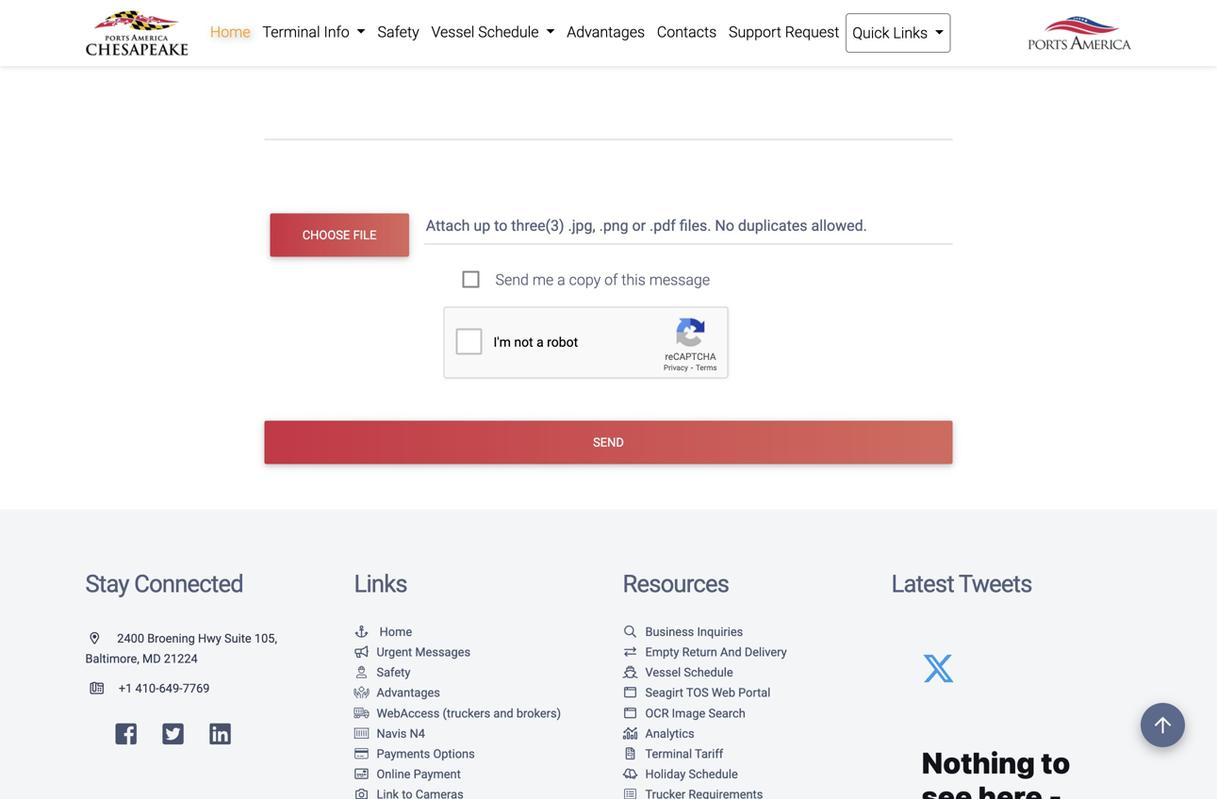 Task type: vqa. For each thing, say whether or not it's contained in the screenshot.
the ROBZ497702
no



Task type: locate. For each thing, give the bounding box(es) containing it.
facebook square image
[[115, 722, 137, 746]]

2400 broening hwy suite 105, baltimore, md 21224
[[85, 632, 277, 666]]

(truckers
[[443, 706, 490, 720]]

Attach up to three(3) .jpg, .png or .pdf files. No duplicates allowed. text field
[[424, 208, 956, 245]]

vessel right issue
[[431, 23, 474, 41]]

search
[[708, 706, 745, 720]]

safety
[[378, 23, 419, 41], [377, 666, 410, 680]]

your
[[316, 12, 345, 29]]

0 vertical spatial terminal
[[262, 23, 320, 41]]

payments options link
[[354, 747, 475, 761]]

terminal tariff
[[645, 747, 723, 761]]

Specify your issue text field
[[264, 0, 953, 140]]

schedule
[[478, 23, 539, 41], [684, 666, 733, 680], [689, 767, 738, 782]]

1 vertical spatial home
[[380, 625, 412, 639]]

business inquiries
[[645, 625, 743, 639]]

support
[[729, 23, 781, 41]]

0 vertical spatial vessel schedule link
[[425, 13, 561, 51]]

home up urgent
[[380, 625, 412, 639]]

safety link right the info
[[372, 13, 425, 51]]

webaccess (truckers and brokers) link
[[354, 706, 561, 720]]

safety link down urgent
[[354, 666, 410, 680]]

advantages up 'webaccess'
[[377, 686, 440, 700]]

0 horizontal spatial vessel
[[431, 23, 474, 41]]

1 vertical spatial vessel schedule link
[[623, 666, 733, 680]]

stay connected
[[85, 570, 243, 599]]

1 vertical spatial vessel schedule
[[645, 666, 733, 680]]

1 horizontal spatial advantages link
[[561, 13, 651, 51]]

1 vertical spatial terminal
[[645, 747, 692, 761]]

0 horizontal spatial terminal
[[262, 23, 320, 41]]

1 vertical spatial home link
[[354, 625, 412, 639]]

copy
[[569, 271, 601, 289]]

n4
[[410, 727, 425, 741]]

payment
[[413, 767, 461, 782]]

empty
[[645, 645, 679, 659]]

0 vertical spatial advantages
[[567, 23, 645, 41]]

0 vertical spatial home link
[[204, 13, 256, 51]]

credit card front image
[[354, 768, 369, 780]]

request
[[785, 23, 839, 41]]

send me a copy of this message
[[495, 271, 710, 289]]

home link for urgent messages link
[[354, 625, 412, 639]]

vessel schedule
[[431, 23, 542, 41], [645, 666, 733, 680]]

vessel schedule link
[[425, 13, 561, 51], [623, 666, 733, 680]]

terminal tariff link
[[623, 747, 723, 761]]

advantages link left contacts
[[561, 13, 651, 51]]

0 vertical spatial advantages link
[[561, 13, 651, 51]]

brokers)
[[516, 706, 561, 720]]

2 vertical spatial schedule
[[689, 767, 738, 782]]

browser image
[[623, 687, 638, 699]]

safety link for 'terminal info' link
[[372, 13, 425, 51]]

online payment link
[[354, 767, 461, 782]]

analytics link
[[623, 727, 694, 741]]

0 horizontal spatial home
[[210, 23, 250, 41]]

portal
[[738, 686, 771, 700]]

links right quick
[[893, 24, 928, 42]]

camera image
[[354, 789, 369, 799]]

twitter square image
[[163, 722, 184, 746]]

home link for 'terminal info' link
[[204, 13, 256, 51]]

links
[[893, 24, 928, 42], [354, 570, 407, 599]]

browser image
[[623, 707, 638, 719]]

map marker alt image
[[90, 632, 114, 645]]

1 horizontal spatial home
[[380, 625, 412, 639]]

home
[[210, 23, 250, 41], [380, 625, 412, 639]]

links up the anchor icon
[[354, 570, 407, 599]]

web
[[712, 686, 735, 700]]

1 horizontal spatial links
[[893, 24, 928, 42]]

quick links link
[[845, 13, 951, 53]]

latest
[[891, 570, 954, 599]]

advantages link up 'webaccess'
[[354, 686, 440, 700]]

me
[[532, 271, 554, 289]]

analytics image
[[623, 728, 638, 740]]

bullhorn image
[[354, 646, 369, 658]]

1 vertical spatial vessel
[[645, 666, 681, 680]]

truck container image
[[354, 707, 369, 719]]

649-
[[159, 682, 183, 696]]

this
[[621, 271, 646, 289]]

home link
[[204, 13, 256, 51], [354, 625, 412, 639]]

quick links
[[852, 24, 931, 42]]

safety link
[[372, 13, 425, 51], [354, 666, 410, 680]]

0 horizontal spatial links
[[354, 570, 407, 599]]

1 horizontal spatial home link
[[354, 625, 412, 639]]

2400 broening hwy suite 105, baltimore, md 21224 link
[[85, 632, 277, 666]]

0 vertical spatial safety
[[378, 23, 419, 41]]

1 vertical spatial links
[[354, 570, 407, 599]]

terminal for terminal info
[[262, 23, 320, 41]]

1 vertical spatial schedule
[[684, 666, 733, 680]]

0 horizontal spatial advantages link
[[354, 686, 440, 700]]

container storage image
[[354, 728, 369, 740]]

advantages left contacts link
[[567, 23, 645, 41]]

410-
[[135, 682, 159, 696]]

vessel
[[431, 23, 474, 41], [645, 666, 681, 680]]

1 horizontal spatial terminal
[[645, 747, 692, 761]]

advantages link
[[561, 13, 651, 51], [354, 686, 440, 700]]

1 horizontal spatial vessel schedule
[[645, 666, 733, 680]]

0 horizontal spatial vessel schedule
[[431, 23, 542, 41]]

home link up urgent
[[354, 625, 412, 639]]

0 horizontal spatial home link
[[204, 13, 256, 51]]

broening
[[147, 632, 195, 646]]

1 horizontal spatial advantages
[[567, 23, 645, 41]]

safety right the info
[[378, 23, 419, 41]]

anchor image
[[354, 626, 369, 638]]

schedule for bells "image"
[[689, 767, 738, 782]]

1 vertical spatial safety
[[377, 666, 410, 680]]

0 vertical spatial links
[[893, 24, 928, 42]]

vessel down empty
[[645, 666, 681, 680]]

specify your issue
[[264, 12, 384, 29]]

seagirt tos web portal
[[645, 686, 771, 700]]

home link left specify
[[204, 13, 256, 51]]

1 vertical spatial advantages
[[377, 686, 440, 700]]

specify
[[264, 12, 313, 29]]

safety down urgent
[[377, 666, 410, 680]]

vessel inside vessel schedule link
[[431, 23, 474, 41]]

0 vertical spatial safety link
[[372, 13, 425, 51]]

2400
[[117, 632, 144, 646]]

1 vertical spatial safety link
[[354, 666, 410, 680]]

0 vertical spatial vessel
[[431, 23, 474, 41]]

ocr image search
[[645, 706, 745, 720]]

0 vertical spatial vessel schedule
[[431, 23, 542, 41]]

home left specify
[[210, 23, 250, 41]]

send button
[[264, 421, 953, 464]]

7769
[[183, 682, 210, 696]]

file invoice image
[[623, 748, 638, 760]]

1 horizontal spatial vessel
[[645, 666, 681, 680]]



Task type: describe. For each thing, give the bounding box(es) containing it.
info
[[324, 23, 350, 41]]

a
[[557, 271, 565, 289]]

phone office image
[[90, 683, 119, 695]]

ocr image search link
[[623, 706, 745, 720]]

payments
[[377, 747, 430, 761]]

terminal for terminal tariff
[[645, 747, 692, 761]]

21224
[[164, 652, 198, 666]]

tos
[[686, 686, 709, 700]]

hwy
[[198, 632, 221, 646]]

business
[[645, 625, 694, 639]]

md
[[142, 652, 161, 666]]

messages
[[415, 645, 470, 659]]

1 vertical spatial advantages link
[[354, 686, 440, 700]]

holiday schedule
[[645, 767, 738, 782]]

urgent
[[377, 645, 412, 659]]

and
[[720, 645, 742, 659]]

navis n4 link
[[354, 727, 425, 741]]

contacts link
[[651, 13, 723, 51]]

online
[[377, 767, 410, 782]]

navis
[[377, 727, 407, 741]]

seagirt tos web portal link
[[623, 686, 771, 700]]

suite
[[224, 632, 251, 646]]

urgent messages link
[[354, 645, 470, 659]]

search image
[[623, 626, 638, 638]]

online payment
[[377, 767, 461, 782]]

holiday schedule link
[[623, 767, 738, 782]]

seagirt
[[645, 686, 683, 700]]

1 horizontal spatial vessel schedule link
[[623, 666, 733, 680]]

send
[[593, 435, 624, 449]]

schedule for ship "icon"
[[684, 666, 733, 680]]

list alt image
[[623, 789, 638, 799]]

webaccess (truckers and brokers)
[[377, 706, 561, 720]]

ship image
[[623, 667, 638, 679]]

choose
[[302, 228, 350, 242]]

analytics
[[645, 727, 694, 741]]

ocr
[[645, 706, 669, 720]]

credit card image
[[354, 748, 369, 760]]

terminal info
[[262, 23, 353, 41]]

empty return and delivery link
[[623, 645, 787, 659]]

holiday
[[645, 767, 686, 782]]

empty return and delivery
[[645, 645, 787, 659]]

issue
[[349, 12, 384, 29]]

user hard hat image
[[354, 667, 369, 679]]

support request link
[[723, 13, 845, 51]]

choose file
[[302, 228, 377, 242]]

connected
[[134, 570, 243, 599]]

safety link for urgent messages link
[[354, 666, 410, 680]]

hand receiving image
[[354, 687, 369, 699]]

file
[[353, 228, 377, 242]]

delivery
[[745, 645, 787, 659]]

quick
[[852, 24, 889, 42]]

of
[[604, 271, 618, 289]]

send
[[495, 271, 529, 289]]

tweets
[[959, 570, 1032, 599]]

contacts
[[657, 23, 717, 41]]

options
[[433, 747, 475, 761]]

linkedin image
[[210, 722, 231, 746]]

resources
[[623, 570, 729, 599]]

inquiries
[[697, 625, 743, 639]]

0 vertical spatial home
[[210, 23, 250, 41]]

bells image
[[623, 768, 638, 780]]

return
[[682, 645, 717, 659]]

0 horizontal spatial advantages
[[377, 686, 440, 700]]

105,
[[254, 632, 277, 646]]

tariff
[[695, 747, 723, 761]]

+1 410-649-7769
[[119, 682, 210, 696]]

baltimore,
[[85, 652, 139, 666]]

webaccess
[[377, 706, 440, 720]]

message
[[649, 271, 710, 289]]

+1
[[119, 682, 132, 696]]

urgent messages
[[377, 645, 470, 659]]

terminal info link
[[256, 13, 372, 51]]

and
[[493, 706, 513, 720]]

links inside quick links link
[[893, 24, 928, 42]]

0 horizontal spatial vessel schedule link
[[425, 13, 561, 51]]

0 vertical spatial schedule
[[478, 23, 539, 41]]

go to top image
[[1141, 703, 1185, 748]]

stay
[[85, 570, 129, 599]]

image
[[672, 706, 705, 720]]

business inquiries link
[[623, 625, 743, 639]]

exchange image
[[623, 646, 638, 658]]

support request
[[729, 23, 839, 41]]

navis n4
[[377, 727, 425, 741]]

latest tweets
[[891, 570, 1032, 599]]

payments options
[[377, 747, 475, 761]]

+1 410-649-7769 link
[[85, 682, 210, 696]]



